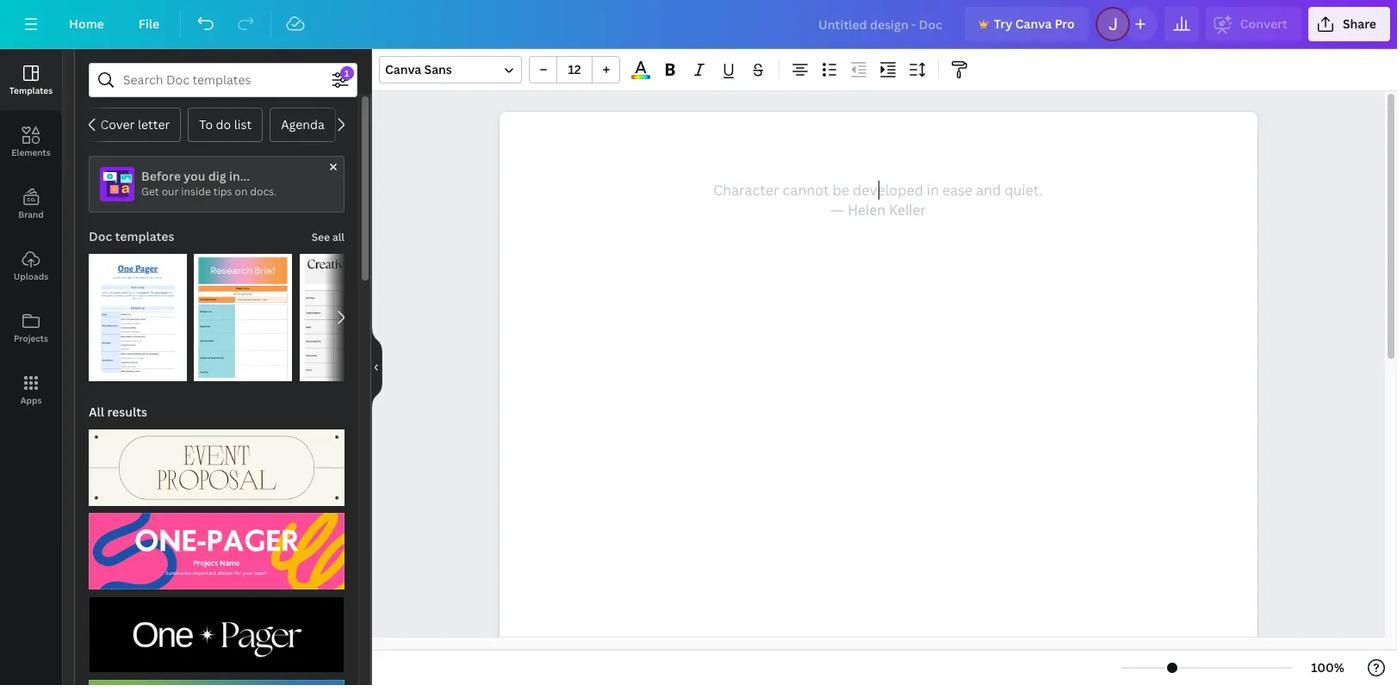 Task type: locate. For each thing, give the bounding box(es) containing it.
to do list
[[199, 116, 252, 133]]

convert
[[1240, 16, 1288, 32]]

to
[[199, 116, 213, 133]]

one pager doc in black and white blue light blue classic professional style image
[[89, 254, 187, 382]]

canva left sans
[[385, 61, 421, 78]]

canva sans
[[385, 61, 452, 78]]

canva right try
[[1015, 16, 1052, 32]]

Design title text field
[[805, 7, 958, 41]]

project overview docs banner in light green blue vibrant professional style image
[[89, 681, 345, 686]]

try canva pro
[[994, 16, 1075, 32]]

Search Doc templates search field
[[123, 64, 323, 96]]

uploads button
[[0, 235, 62, 297]]

None text field
[[499, 112, 1257, 686]]

file button
[[125, 7, 173, 41]]

canva sans button
[[379, 56, 522, 84]]

creative brief doc in black and white grey editorial style image
[[299, 254, 398, 382]]

get
[[141, 184, 159, 199]]

1 horizontal spatial canva
[[1015, 16, 1052, 32]]

one pager doc in black and white blue light blue classic professional style group
[[89, 244, 187, 382]]

dig
[[208, 168, 226, 184]]

0 horizontal spatial canva
[[385, 61, 421, 78]]

canva
[[1015, 16, 1052, 32], [385, 61, 421, 78]]

letter
[[138, 116, 170, 133]]

cover letter
[[100, 116, 170, 133]]

to do list button
[[188, 108, 263, 142]]

creative brief doc in black and white grey editorial style group
[[299, 254, 398, 382]]

see
[[312, 230, 330, 245]]

elements button
[[0, 111, 62, 173]]

docs.
[[250, 184, 277, 199]]

convert button
[[1206, 7, 1301, 41]]

canva inside button
[[1015, 16, 1052, 32]]

before you dig in... get our inside tips on docs.
[[141, 168, 277, 199]]

research brief doc in orange teal pink soft pastels style image
[[194, 254, 293, 382]]

inside
[[181, 184, 211, 199]]

group
[[529, 56, 620, 84]]

– – number field
[[562, 61, 587, 78]]

1 vertical spatial canva
[[385, 61, 421, 78]]

all
[[332, 230, 345, 245]]

0 vertical spatial canva
[[1015, 16, 1052, 32]]

pro
[[1055, 16, 1075, 32]]

share button
[[1308, 7, 1390, 41]]

projects button
[[0, 297, 62, 359]]

in...
[[229, 168, 250, 184]]

side panel tab list
[[0, 49, 62, 421]]

before
[[141, 168, 181, 184]]



Task type: describe. For each thing, give the bounding box(es) containing it.
on
[[235, 184, 248, 199]]

see all button
[[310, 220, 346, 254]]

project overview docs banner in light green blue vibrant professional style group
[[89, 670, 345, 686]]

event/business proposal professional docs banner in beige dark brown warm classic style group
[[89, 419, 345, 507]]

100%
[[1311, 660, 1344, 676]]

brand button
[[0, 173, 62, 235]]

cover
[[100, 116, 135, 133]]

home
[[69, 16, 104, 32]]

try canva pro button
[[965, 7, 1088, 41]]

templates button
[[0, 49, 62, 111]]

project overview/one-pager professional docs banner in pink dark blue yellow playful abstract style group
[[89, 503, 345, 590]]

agenda
[[281, 116, 324, 133]]

do
[[216, 116, 231, 133]]

100% button
[[1300, 655, 1356, 682]]

project overview/one-pager professional docs banner in black white sleek monochrome style group
[[89, 587, 345, 674]]

color range image
[[631, 75, 650, 79]]

uploads
[[14, 270, 48, 283]]

templates
[[115, 228, 174, 245]]

templates
[[9, 84, 53, 96]]

all results
[[89, 404, 147, 420]]

doc templates button
[[87, 220, 176, 254]]

brand
[[18, 208, 44, 220]]

event/business proposal professional docs banner in beige dark brown warm classic style image
[[89, 430, 345, 507]]

file
[[138, 16, 160, 32]]

apps
[[20, 394, 42, 407]]

you
[[184, 168, 205, 184]]

share
[[1343, 16, 1376, 32]]

canva inside 'dropdown button'
[[385, 61, 421, 78]]

doc templates
[[89, 228, 174, 245]]

all
[[89, 404, 104, 420]]

research brief doc in orange teal pink soft pastels style group
[[194, 244, 293, 382]]

project overview/one-pager professional docs banner in pink dark blue yellow playful abstract style image
[[89, 513, 345, 590]]

results
[[107, 404, 147, 420]]

elements
[[11, 146, 51, 158]]

main menu bar
[[0, 0, 1397, 49]]

hide image
[[371, 326, 382, 409]]

list
[[234, 116, 252, 133]]

home link
[[55, 7, 118, 41]]

agenda button
[[270, 108, 336, 142]]

sans
[[424, 61, 452, 78]]

cover letter button
[[89, 108, 181, 142]]

our
[[162, 184, 179, 199]]

try
[[994, 16, 1012, 32]]

see all
[[312, 230, 345, 245]]

apps button
[[0, 359, 62, 421]]

project overview/one-pager professional docs banner in black white sleek monochrome style image
[[89, 597, 345, 674]]

projects
[[14, 332, 48, 345]]

doc
[[89, 228, 112, 245]]

tips
[[213, 184, 232, 199]]



Task type: vqa. For each thing, say whether or not it's contained in the screenshot.
do on the left
yes



